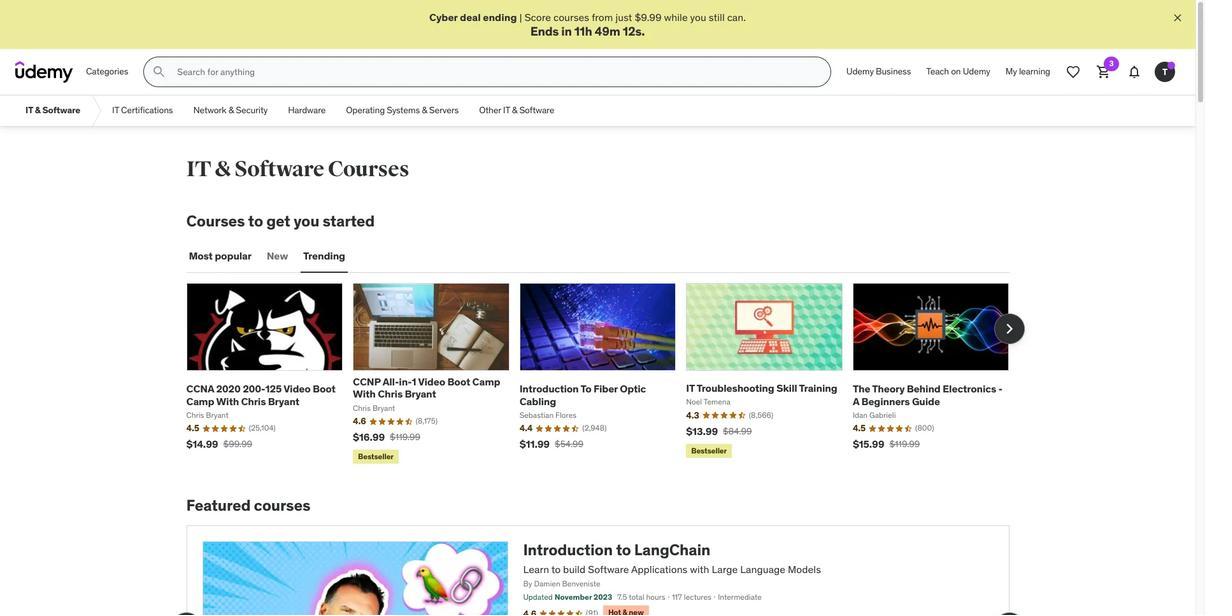 Task type: locate. For each thing, give the bounding box(es) containing it.
it certifications link
[[102, 96, 183, 126]]

optic
[[620, 383, 646, 396]]

network & security link
[[183, 96, 278, 126]]

video right 1
[[418, 376, 445, 389]]

udemy right 'on'
[[963, 66, 990, 77]]

with inside ccnp all-in-1 video boot camp with chris bryant
[[353, 388, 376, 401]]

camp
[[472, 376, 500, 389], [186, 395, 214, 408]]

0 horizontal spatial video
[[284, 383, 311, 396]]

most popular
[[189, 250, 252, 263]]

updated november 2023
[[523, 593, 612, 603]]

submit search image
[[152, 64, 167, 80]]

it certifications
[[112, 105, 173, 116]]

you left still
[[690, 11, 706, 24]]

fiber
[[594, 383, 618, 396]]

udemy
[[846, 66, 874, 77], [963, 66, 990, 77]]

0 horizontal spatial udemy
[[846, 66, 874, 77]]

software inside introduction to langchain learn to build software applications with large language models by damien benveniste
[[588, 564, 629, 576]]

1 horizontal spatial chris
[[378, 388, 403, 401]]

& inside "link"
[[228, 105, 234, 116]]

bryant inside ccnp all-in-1 video boot camp with chris bryant
[[405, 388, 436, 401]]

117
[[672, 593, 682, 603]]

t link
[[1150, 57, 1180, 87]]

ccnp all-in-1 video boot camp with chris bryant
[[353, 376, 500, 401]]

it right other on the left top of page
[[503, 105, 510, 116]]

chris left 1
[[378, 388, 403, 401]]

learning
[[1019, 66, 1050, 77]]

1 horizontal spatial camp
[[472, 376, 500, 389]]

1 horizontal spatial bryant
[[405, 388, 436, 401]]

other it & software
[[479, 105, 554, 116]]

featured
[[186, 496, 251, 516]]

& down network & security "link"
[[215, 156, 231, 183]]

the theory behind electronics - a beginners guide
[[853, 383, 1003, 408]]

operating systems & servers link
[[336, 96, 469, 126]]

& left security at the top of the page
[[228, 105, 234, 116]]

while
[[664, 11, 688, 24]]

it right "arrow pointing to subcategory menu links" icon
[[112, 105, 119, 116]]

boot inside ccna 2020 200-125 video boot camp with chris bryant
[[313, 383, 336, 396]]

1 horizontal spatial courses
[[553, 11, 589, 24]]

0 vertical spatial to
[[248, 212, 263, 231]]

1 vertical spatial introduction
[[523, 541, 613, 561]]

introduction left the "to"
[[520, 383, 579, 396]]

& left servers on the top left
[[422, 105, 427, 116]]

the theory behind electronics - a beginners guide link
[[853, 383, 1003, 408]]

udemy business link
[[839, 57, 919, 87]]

bryant for 1
[[405, 388, 436, 401]]

can.
[[727, 11, 746, 24]]

0 vertical spatial courses
[[553, 11, 589, 24]]

2020
[[216, 383, 241, 396]]

7.5 total hours
[[617, 593, 665, 603]]

lectures
[[684, 593, 711, 603]]

1 horizontal spatial with
[[353, 388, 376, 401]]

1 vertical spatial to
[[616, 541, 631, 561]]

bryant for 125
[[268, 395, 299, 408]]

0 vertical spatial camp
[[472, 376, 500, 389]]

close image
[[1171, 11, 1184, 24]]

& for network & security
[[228, 105, 234, 116]]

it down udemy image
[[25, 105, 33, 116]]

you
[[690, 11, 706, 24], [294, 212, 319, 231]]

bryant inside ccna 2020 200-125 video boot camp with chris bryant
[[268, 395, 299, 408]]

camp inside ccnp all-in-1 video boot camp with chris bryant
[[472, 376, 500, 389]]

0 horizontal spatial to
[[248, 212, 263, 231]]

software
[[42, 105, 80, 116], [519, 105, 554, 116], [235, 156, 324, 183], [588, 564, 629, 576]]

& for it & software
[[35, 105, 40, 116]]

bryant right all-
[[405, 388, 436, 401]]

november
[[555, 593, 592, 603]]

in
[[561, 24, 572, 39]]

it down network
[[186, 156, 211, 183]]

chris for in-
[[378, 388, 403, 401]]

video inside ccnp all-in-1 video boot camp with chris bryant
[[418, 376, 445, 389]]

servers
[[429, 105, 459, 116]]

& right other on the left top of page
[[512, 105, 517, 116]]

0 horizontal spatial boot
[[313, 383, 336, 396]]

camp for ccna 2020 200-125 video boot camp with chris bryant
[[186, 395, 214, 408]]

boot
[[447, 376, 470, 389], [313, 383, 336, 396]]

software up get at the left of page
[[235, 156, 324, 183]]

introduction up build
[[523, 541, 613, 561]]

chris inside ccnp all-in-1 video boot camp with chris bryant
[[378, 388, 403, 401]]

bryant right 200-
[[268, 395, 299, 408]]

new button
[[264, 241, 291, 272]]

systems
[[387, 105, 420, 116]]

-
[[998, 383, 1003, 396]]

1 vertical spatial courses
[[254, 496, 310, 516]]

teach
[[926, 66, 949, 77]]

courses up most popular
[[186, 212, 245, 231]]

chris inside ccna 2020 200-125 video boot camp with chris bryant
[[241, 395, 266, 408]]

wishlist image
[[1066, 64, 1081, 80]]

boot right 1
[[447, 376, 470, 389]]

video
[[418, 376, 445, 389], [284, 383, 311, 396]]

cyber
[[429, 11, 458, 24]]

with left 200-
[[216, 395, 239, 408]]

to up 'damien'
[[551, 564, 561, 576]]

it left troubleshooting
[[686, 382, 695, 395]]

in-
[[399, 376, 412, 389]]

1 vertical spatial camp
[[186, 395, 214, 408]]

skill
[[776, 382, 797, 395]]

1 vertical spatial courses
[[186, 212, 245, 231]]

0 horizontal spatial camp
[[186, 395, 214, 408]]

chris right 2020
[[241, 395, 266, 408]]

ending
[[483, 11, 517, 24]]

network & security
[[193, 105, 268, 116]]

hardware
[[288, 105, 326, 116]]

video inside ccna 2020 200-125 video boot camp with chris bryant
[[284, 383, 311, 396]]

still
[[709, 11, 725, 24]]

0 horizontal spatial chris
[[241, 395, 266, 408]]

to
[[581, 383, 591, 396]]

trending button
[[301, 241, 348, 272]]

camp inside ccna 2020 200-125 video boot camp with chris bryant
[[186, 395, 214, 408]]

you right get at the left of page
[[294, 212, 319, 231]]

introduction
[[520, 383, 579, 396], [523, 541, 613, 561]]

video right 125
[[284, 383, 311, 396]]

to left get at the left of page
[[248, 212, 263, 231]]

hardware link
[[278, 96, 336, 126]]

to up 7.5 on the bottom right of page
[[616, 541, 631, 561]]

it inside carousel element
[[686, 382, 695, 395]]

models
[[788, 564, 821, 576]]

ccnp
[[353, 376, 381, 389]]

shopping cart with 3 items image
[[1096, 64, 1111, 80]]

operating
[[346, 105, 385, 116]]

0 vertical spatial you
[[690, 11, 706, 24]]

boot inside ccnp all-in-1 video boot camp with chris bryant
[[447, 376, 470, 389]]

courses up started at the left top of the page
[[328, 156, 409, 183]]

with left all-
[[353, 388, 376, 401]]

& down udemy image
[[35, 105, 40, 116]]

it & software link
[[15, 96, 90, 126]]

it & software courses
[[186, 156, 409, 183]]

&
[[35, 105, 40, 116], [228, 105, 234, 116], [422, 105, 427, 116], [512, 105, 517, 116], [215, 156, 231, 183]]

0 horizontal spatial bryant
[[268, 395, 299, 408]]

my
[[1006, 66, 1017, 77]]

0 horizontal spatial courses
[[186, 212, 245, 231]]

0 horizontal spatial you
[[294, 212, 319, 231]]

you have alerts image
[[1168, 62, 1175, 70]]

0 vertical spatial introduction
[[520, 383, 579, 396]]

software left "arrow pointing to subcategory menu links" icon
[[42, 105, 80, 116]]

0 horizontal spatial with
[[216, 395, 239, 408]]

udemy business
[[846, 66, 911, 77]]

1 horizontal spatial boot
[[447, 376, 470, 389]]

it & software
[[25, 105, 80, 116]]

cabling
[[520, 395, 556, 408]]

get
[[266, 212, 290, 231]]

business
[[876, 66, 911, 77]]

2 horizontal spatial to
[[616, 541, 631, 561]]

total
[[629, 593, 644, 603]]

1 horizontal spatial udemy
[[963, 66, 990, 77]]

courses right featured
[[254, 496, 310, 516]]

udemy left business
[[846, 66, 874, 77]]

a
[[853, 395, 859, 408]]

operating systems & servers
[[346, 105, 459, 116]]

on
[[951, 66, 961, 77]]

1 horizontal spatial you
[[690, 11, 706, 24]]

chris
[[378, 388, 403, 401], [241, 395, 266, 408]]

introduction inside introduction to fiber optic cabling
[[520, 383, 579, 396]]

courses inside cyber deal ending | score courses from just $9.99 while you still can. ends in 11h 49m 12s .
[[553, 11, 589, 24]]

software up 2023
[[588, 564, 629, 576]]

cyber deal ending | score courses from just $9.99 while you still can. ends in 11h 49m 12s .
[[429, 11, 746, 39]]

hours
[[646, 593, 665, 603]]

introduction inside introduction to langchain learn to build software applications with large language models by damien benveniste
[[523, 541, 613, 561]]

1 horizontal spatial video
[[418, 376, 445, 389]]

introduction to fiber optic cabling link
[[520, 383, 646, 408]]

11h 49m 12s
[[574, 24, 641, 39]]

0 vertical spatial courses
[[328, 156, 409, 183]]

with
[[690, 564, 709, 576]]

courses up in
[[553, 11, 589, 24]]

2 vertical spatial to
[[551, 564, 561, 576]]

large
[[712, 564, 738, 576]]

software right other on the left top of page
[[519, 105, 554, 116]]

with inside ccna 2020 200-125 video boot camp with chris bryant
[[216, 395, 239, 408]]

boot left ccnp
[[313, 383, 336, 396]]

1 horizontal spatial to
[[551, 564, 561, 576]]

|
[[519, 11, 522, 24]]

from
[[592, 11, 613, 24]]



Task type: vqa. For each thing, say whether or not it's contained in the screenshot.
topmost photos
no



Task type: describe. For each thing, give the bounding box(es) containing it.
guide
[[912, 395, 940, 408]]

deal
[[460, 11, 481, 24]]

started
[[323, 212, 375, 231]]

video for 1
[[418, 376, 445, 389]]

damien
[[534, 580, 560, 589]]

notifications image
[[1127, 64, 1142, 80]]

other it & software link
[[469, 96, 565, 126]]

popular
[[215, 250, 252, 263]]

it for it & software
[[25, 105, 33, 116]]

ccna
[[186, 383, 214, 396]]

t
[[1162, 66, 1168, 78]]

network
[[193, 105, 226, 116]]

security
[[236, 105, 268, 116]]

score
[[525, 11, 551, 24]]

featured courses
[[186, 496, 310, 516]]

carousel element
[[186, 283, 1025, 467]]

introduction for to
[[520, 383, 579, 396]]

trending
[[303, 250, 345, 263]]

new
[[267, 250, 288, 263]]

udemy image
[[15, 61, 73, 83]]

Search for anything text field
[[175, 61, 815, 83]]

language
[[740, 564, 785, 576]]

teach on udemy
[[926, 66, 990, 77]]

just
[[615, 11, 632, 24]]

$9.99
[[635, 11, 662, 24]]

it troubleshooting skill training link
[[686, 382, 837, 395]]

it for it certifications
[[112, 105, 119, 116]]

chris for 200-
[[241, 395, 266, 408]]

1 udemy from the left
[[846, 66, 874, 77]]

1
[[412, 376, 416, 389]]

video for 125
[[284, 383, 311, 396]]

boot for ccna 2020 200-125 video boot camp with chris bryant
[[313, 383, 336, 396]]

applications
[[631, 564, 688, 576]]

introduction to langchain learn to build software applications with large language models by damien benveniste
[[523, 541, 821, 589]]

introduction for to
[[523, 541, 613, 561]]

with for ccnp
[[353, 388, 376, 401]]

it for it troubleshooting skill training
[[686, 382, 695, 395]]

next image
[[999, 319, 1019, 340]]

arrow pointing to subcategory menu links image
[[90, 96, 102, 126]]

0 horizontal spatial courses
[[254, 496, 310, 516]]

build
[[563, 564, 585, 576]]

benveniste
[[562, 580, 600, 589]]

117 lectures
[[672, 593, 711, 603]]

you inside cyber deal ending | score courses from just $9.99 while you still can. ends in 11h 49m 12s .
[[690, 11, 706, 24]]

beginners
[[861, 395, 910, 408]]

2 udemy from the left
[[963, 66, 990, 77]]

3 link
[[1089, 57, 1119, 87]]

theory
[[872, 383, 905, 396]]

ccnp all-in-1 video boot camp with chris bryant link
[[353, 376, 500, 401]]

teach on udemy link
[[919, 57, 998, 87]]

boot for ccnp all-in-1 video boot camp with chris bryant
[[447, 376, 470, 389]]

ccna 2020 200-125 video boot camp with chris bryant
[[186, 383, 336, 408]]

my learning link
[[998, 57, 1058, 87]]

categories
[[86, 66, 128, 77]]

camp for ccnp all-in-1 video boot camp with chris bryant
[[472, 376, 500, 389]]

other
[[479, 105, 501, 116]]

with for ccna
[[216, 395, 239, 408]]

all-
[[383, 376, 399, 389]]

1 vertical spatial you
[[294, 212, 319, 231]]

ccna 2020 200-125 video boot camp with chris bryant link
[[186, 383, 336, 408]]

it troubleshooting skill training
[[686, 382, 837, 395]]

3
[[1109, 59, 1114, 68]]

it for it & software courses
[[186, 156, 211, 183]]

to for introduction
[[616, 541, 631, 561]]

introduction to fiber optic cabling
[[520, 383, 646, 408]]

most popular button
[[186, 241, 254, 272]]

by
[[523, 580, 532, 589]]

2023
[[594, 593, 612, 603]]

courses to get you started
[[186, 212, 375, 231]]

to for courses
[[248, 212, 263, 231]]

my learning
[[1006, 66, 1050, 77]]

most
[[189, 250, 213, 263]]

electronics
[[943, 383, 996, 396]]

learn
[[523, 564, 549, 576]]

categories button
[[78, 57, 136, 87]]

.
[[641, 24, 645, 39]]

troubleshooting
[[697, 382, 774, 395]]

& for it & software courses
[[215, 156, 231, 183]]

1 horizontal spatial courses
[[328, 156, 409, 183]]

ends
[[530, 24, 559, 39]]

125
[[265, 383, 282, 396]]

7.5
[[617, 593, 627, 603]]

updated
[[523, 593, 553, 603]]



